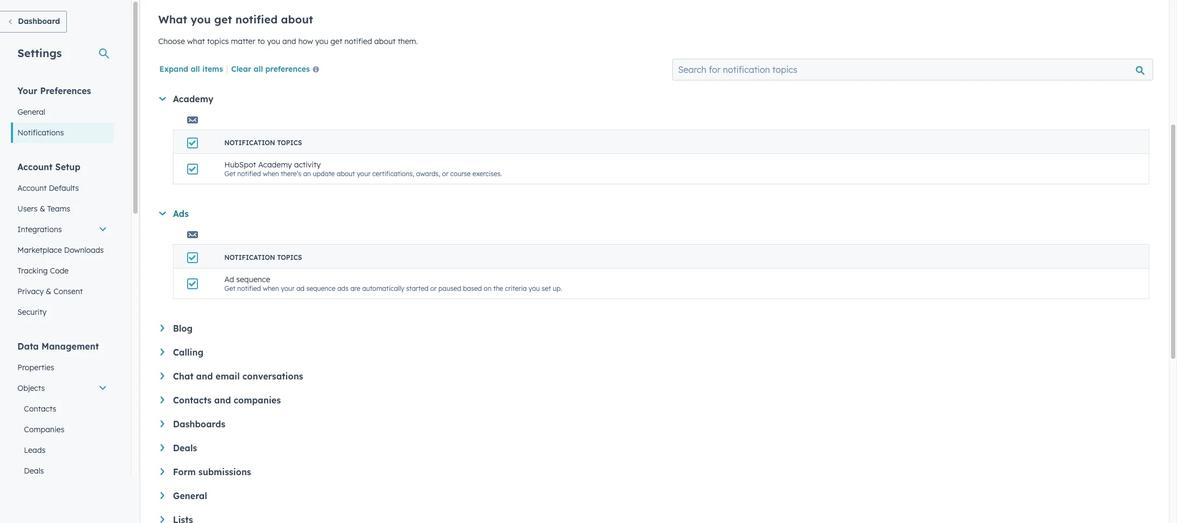Task type: describe. For each thing, give the bounding box(es) containing it.
ads
[[173, 208, 189, 219]]

0 vertical spatial topics
[[207, 36, 229, 46]]

conversations
[[242, 371, 303, 382]]

preferences
[[40, 85, 91, 96]]

get inside the hubspot academy activity get notified when there's an update about your certifications, awards, or course exercises.
[[224, 170, 235, 178]]

activity
[[294, 160, 321, 170]]

integrations button
[[11, 219, 114, 240]]

choose
[[158, 36, 185, 46]]

ad
[[224, 275, 234, 284]]

users & teams link
[[11, 199, 114, 219]]

dashboards
[[173, 419, 225, 430]]

account setup element
[[11, 161, 114, 323]]

defaults
[[49, 183, 79, 193]]

awards,
[[416, 170, 440, 178]]

companies
[[234, 395, 281, 406]]

ads button
[[159, 208, 1149, 219]]

dashboard
[[18, 16, 60, 26]]

your preferences
[[17, 85, 91, 96]]

about inside the hubspot academy activity get notified when there's an update about your certifications, awards, or course exercises.
[[337, 170, 355, 178]]

course
[[450, 170, 471, 178]]

submissions
[[198, 467, 251, 478]]

criteria
[[505, 284, 527, 293]]

when inside 'ad sequence get notified when your ad sequence ads are automatically started or paused based on the criteria you set up.'
[[263, 284, 279, 293]]

contacts and companies button
[[160, 395, 1149, 406]]

properties link
[[11, 357, 114, 378]]

marketplace
[[17, 245, 62, 255]]

up.
[[553, 284, 562, 293]]

preferences
[[265, 64, 310, 74]]

what
[[187, 36, 205, 46]]

your inside the hubspot academy activity get notified when there's an update about your certifications, awards, or course exercises.
[[357, 170, 370, 178]]

calling button
[[160, 347, 1149, 358]]

email
[[216, 371, 240, 382]]

all for clear
[[254, 64, 263, 74]]

& for privacy
[[46, 287, 51, 296]]

topics for academy
[[277, 139, 302, 147]]

security link
[[11, 302, 114, 323]]

notification topics for academy
[[224, 139, 302, 147]]

caret image for chat and email conversations
[[160, 373, 164, 380]]

tracking
[[17, 266, 48, 276]]

privacy & consent
[[17, 287, 83, 296]]

notification topics for ads
[[224, 253, 302, 262]]

hubspot academy activity get notified when there's an update about your certifications, awards, or course exercises.
[[224, 160, 502, 178]]

Search for notification topics search field
[[672, 59, 1153, 81]]

privacy
[[17, 287, 44, 296]]

caret image for ads
[[159, 212, 166, 215]]

the
[[493, 284, 503, 293]]

account defaults link
[[11, 178, 114, 199]]

marketplace downloads
[[17, 245, 104, 255]]

ad sequence get notified when your ad sequence ads are automatically started or paused based on the criteria you set up.
[[224, 275, 562, 293]]

expand all items
[[159, 64, 223, 74]]

on
[[484, 284, 491, 293]]

are
[[350, 284, 360, 293]]

them.
[[398, 36, 418, 46]]

tracking code
[[17, 266, 69, 276]]

set
[[542, 284, 551, 293]]

chat
[[173, 371, 193, 382]]

data
[[17, 341, 39, 352]]

deals link
[[11, 461, 114, 481]]

form
[[173, 467, 196, 478]]

data management
[[17, 341, 99, 352]]

code
[[50, 266, 69, 276]]

contacts for contacts
[[24, 404, 56, 414]]

1 horizontal spatial sequence
[[306, 284, 336, 293]]

choose what topics matter to you and how you get notified about them.
[[158, 36, 418, 46]]

settings
[[17, 46, 62, 60]]

general button
[[160, 491, 1149, 501]]

caret image for general
[[160, 492, 164, 499]]

users & teams
[[17, 204, 70, 214]]

data management element
[[11, 340, 114, 523]]

security
[[17, 307, 47, 317]]

0 horizontal spatial academy
[[173, 94, 213, 104]]

your inside 'ad sequence get notified when your ad sequence ads are automatically started or paused based on the criteria you set up.'
[[281, 284, 295, 293]]

chat and email conversations button
[[160, 371, 1149, 382]]

caret image for academy
[[159, 97, 166, 101]]

notified left the them.
[[344, 36, 372, 46]]

what you get notified about
[[158, 13, 313, 26]]

caret image for form submissions
[[160, 468, 164, 475]]

to
[[257, 36, 265, 46]]

caret image for contacts and companies
[[160, 397, 164, 403]]

objects button
[[11, 378, 114, 399]]

all for expand
[[191, 64, 200, 74]]

academy button
[[159, 94, 1149, 104]]

clear
[[231, 64, 251, 74]]

form submissions button
[[160, 467, 1149, 478]]

general link
[[11, 102, 114, 122]]

properties
[[17, 363, 54, 373]]



Task type: locate. For each thing, give the bounding box(es) containing it.
1 vertical spatial your
[[281, 284, 295, 293]]

leads link
[[11, 440, 114, 461]]

2 horizontal spatial and
[[282, 36, 296, 46]]

topics up ad at the bottom left
[[277, 253, 302, 262]]

when left ad at the bottom left
[[263, 284, 279, 293]]

your
[[357, 170, 370, 178], [281, 284, 295, 293]]

2 notification from the top
[[224, 253, 275, 262]]

caret image inside form submissions dropdown button
[[160, 468, 164, 475]]

0 vertical spatial get
[[214, 13, 232, 26]]

0 horizontal spatial all
[[191, 64, 200, 74]]

1 vertical spatial get
[[330, 36, 342, 46]]

& for users
[[40, 204, 45, 214]]

notified right ad at the left bottom of the page
[[237, 284, 261, 293]]

caret image for dashboards
[[160, 420, 164, 427]]

2 vertical spatial and
[[214, 395, 231, 406]]

account up "account defaults"
[[17, 162, 53, 172]]

contacts and companies
[[173, 395, 281, 406]]

get
[[224, 170, 235, 178], [224, 284, 235, 293]]

academy down expand all items button
[[173, 94, 213, 104]]

account up 'users'
[[17, 183, 47, 193]]

how
[[298, 36, 313, 46]]

expand
[[159, 64, 188, 74]]

caret image inside calling dropdown button
[[160, 349, 164, 356]]

about
[[281, 13, 313, 26], [374, 36, 396, 46], [337, 170, 355, 178]]

sequence right ad at the left bottom of the page
[[236, 275, 270, 284]]

2 vertical spatial about
[[337, 170, 355, 178]]

1 vertical spatial account
[[17, 183, 47, 193]]

2 horizontal spatial about
[[374, 36, 396, 46]]

1 horizontal spatial about
[[337, 170, 355, 178]]

academy
[[173, 94, 213, 104], [258, 160, 292, 170]]

1 vertical spatial about
[[374, 36, 396, 46]]

users
[[17, 204, 38, 214]]

notifications
[[17, 128, 64, 138]]

companies link
[[11, 419, 114, 440]]

caret image
[[159, 97, 166, 101], [159, 212, 166, 215], [160, 349, 164, 356], [160, 373, 164, 380], [160, 397, 164, 403], [160, 420, 164, 427], [160, 444, 164, 451], [160, 468, 164, 475], [160, 492, 164, 499], [160, 516, 164, 523]]

&
[[40, 204, 45, 214], [46, 287, 51, 296]]

or left course
[[442, 170, 448, 178]]

dashboards button
[[160, 419, 1149, 430]]

0 horizontal spatial or
[[430, 284, 437, 293]]

get up matter
[[214, 13, 232, 26]]

1 all from the left
[[191, 64, 200, 74]]

caret image inside 'contacts and companies' "dropdown button"
[[160, 397, 164, 403]]

contacts
[[173, 395, 212, 406], [24, 404, 56, 414]]

teams
[[47, 204, 70, 214]]

when left 'there's'
[[263, 170, 279, 178]]

you right how
[[315, 36, 328, 46]]

about left the them.
[[374, 36, 396, 46]]

your
[[17, 85, 37, 96]]

integrations
[[17, 225, 62, 234]]

notification for ads
[[224, 253, 275, 262]]

notified left 'there's'
[[237, 170, 261, 178]]

& right 'users'
[[40, 204, 45, 214]]

topics right what
[[207, 36, 229, 46]]

dashboard link
[[0, 11, 67, 33]]

deals inside data management element
[[24, 466, 44, 476]]

1 horizontal spatial general
[[173, 491, 207, 501]]

notification up ad at the left bottom of the page
[[224, 253, 275, 262]]

you right to
[[267, 36, 280, 46]]

automatically
[[362, 284, 404, 293]]

about up how
[[281, 13, 313, 26]]

or inside 'ad sequence get notified when your ad sequence ads are automatically started or paused based on the criteria you set up.'
[[430, 284, 437, 293]]

topics up activity
[[277, 139, 302, 147]]

0 horizontal spatial sequence
[[236, 275, 270, 284]]

0 horizontal spatial get
[[214, 13, 232, 26]]

1 vertical spatial academy
[[258, 160, 292, 170]]

caret image for deals
[[160, 444, 164, 451]]

and right chat
[[196, 371, 213, 382]]

your left ad at the bottom left
[[281, 284, 295, 293]]

an
[[303, 170, 311, 178]]

notified inside 'ad sequence get notified when your ad sequence ads are automatically started or paused based on the criteria you set up.'
[[237, 284, 261, 293]]

all inside button
[[254, 64, 263, 74]]

notification topics up the hubspot
[[224, 139, 302, 147]]

& inside privacy & consent link
[[46, 287, 51, 296]]

started
[[406, 284, 428, 293]]

general down your
[[17, 107, 45, 117]]

deals up form
[[173, 443, 197, 454]]

0 vertical spatial notification topics
[[224, 139, 302, 147]]

1 get from the top
[[224, 170, 235, 178]]

based
[[463, 284, 482, 293]]

0 vertical spatial or
[[442, 170, 448, 178]]

0 vertical spatial general
[[17, 107, 45, 117]]

account defaults
[[17, 183, 79, 193]]

0 vertical spatial your
[[357, 170, 370, 178]]

and
[[282, 36, 296, 46], [196, 371, 213, 382], [214, 395, 231, 406]]

0 horizontal spatial your
[[281, 284, 295, 293]]

update
[[313, 170, 335, 178]]

1 vertical spatial when
[[263, 284, 279, 293]]

0 horizontal spatial general
[[17, 107, 45, 117]]

contacts for contacts and companies
[[173, 395, 212, 406]]

privacy & consent link
[[11, 281, 114, 302]]

1 vertical spatial deals
[[24, 466, 44, 476]]

items
[[202, 64, 223, 74]]

blog
[[173, 323, 193, 334]]

1 vertical spatial and
[[196, 371, 213, 382]]

when
[[263, 170, 279, 178], [263, 284, 279, 293]]

you left set
[[529, 284, 540, 293]]

all right clear
[[254, 64, 263, 74]]

1 account from the top
[[17, 162, 53, 172]]

when inside the hubspot academy activity get notified when there's an update about your certifications, awards, or course exercises.
[[263, 170, 279, 178]]

exercises.
[[473, 170, 502, 178]]

expand all items button
[[159, 64, 223, 74]]

caret image inside deals dropdown button
[[160, 444, 164, 451]]

your preferences element
[[11, 85, 114, 143]]

marketplace downloads link
[[11, 240, 114, 261]]

1 vertical spatial topics
[[277, 139, 302, 147]]

general inside your preferences 'element'
[[17, 107, 45, 117]]

1 vertical spatial notification
[[224, 253, 275, 262]]

certifications,
[[372, 170, 414, 178]]

setup
[[55, 162, 80, 172]]

and down email
[[214, 395, 231, 406]]

1 vertical spatial notification topics
[[224, 253, 302, 262]]

1 horizontal spatial or
[[442, 170, 448, 178]]

1 horizontal spatial contacts
[[173, 395, 212, 406]]

account setup
[[17, 162, 80, 172]]

1 horizontal spatial deals
[[173, 443, 197, 454]]

notified inside the hubspot academy activity get notified when there's an update about your certifications, awards, or course exercises.
[[237, 170, 261, 178]]

2 account from the top
[[17, 183, 47, 193]]

account for account defaults
[[17, 183, 47, 193]]

0 vertical spatial when
[[263, 170, 279, 178]]

get
[[214, 13, 232, 26], [330, 36, 342, 46]]

notification up the hubspot
[[224, 139, 275, 147]]

0 horizontal spatial and
[[196, 371, 213, 382]]

contacts link
[[11, 399, 114, 419]]

2 all from the left
[[254, 64, 263, 74]]

about right update
[[337, 170, 355, 178]]

contacts inside data management element
[[24, 404, 56, 414]]

academy left activity
[[258, 160, 292, 170]]

1 vertical spatial general
[[173, 491, 207, 501]]

1 vertical spatial or
[[430, 284, 437, 293]]

caret image
[[160, 325, 164, 332]]

deals down leads
[[24, 466, 44, 476]]

sequence right ad at the bottom left
[[306, 284, 336, 293]]

form submissions
[[173, 467, 251, 478]]

matter
[[231, 36, 255, 46]]

1 notification from the top
[[224, 139, 275, 147]]

topics for ads
[[277, 253, 302, 262]]

1 notification topics from the top
[[224, 139, 302, 147]]

or inside the hubspot academy activity get notified when there's an update about your certifications, awards, or course exercises.
[[442, 170, 448, 178]]

calling
[[173, 347, 203, 358]]

notified up to
[[235, 13, 278, 26]]

0 vertical spatial &
[[40, 204, 45, 214]]

caret image inside "ads" "dropdown button"
[[159, 212, 166, 215]]

you
[[191, 13, 211, 26], [267, 36, 280, 46], [315, 36, 328, 46], [529, 284, 540, 293]]

account for account setup
[[17, 162, 53, 172]]

academy inside the hubspot academy activity get notified when there's an update about your certifications, awards, or course exercises.
[[258, 160, 292, 170]]

0 horizontal spatial deals
[[24, 466, 44, 476]]

management
[[41, 341, 99, 352]]

ad
[[296, 284, 305, 293]]

2 get from the top
[[224, 284, 235, 293]]

0 vertical spatial academy
[[173, 94, 213, 104]]

1 horizontal spatial your
[[357, 170, 370, 178]]

your left certifications, at the top of page
[[357, 170, 370, 178]]

clear all preferences
[[231, 64, 310, 74]]

sequence
[[236, 275, 270, 284], [306, 284, 336, 293]]

consent
[[53, 287, 83, 296]]

ads
[[337, 284, 349, 293]]

notification for academy
[[224, 139, 275, 147]]

and for chat and email conversations
[[196, 371, 213, 382]]

0 vertical spatial get
[[224, 170, 235, 178]]

you up what
[[191, 13, 211, 26]]

notifications link
[[11, 122, 114, 143]]

0 vertical spatial notification
[[224, 139, 275, 147]]

2 vertical spatial topics
[[277, 253, 302, 262]]

2 when from the top
[[263, 284, 279, 293]]

blog button
[[160, 323, 1149, 334]]

contacts up companies
[[24, 404, 56, 414]]

deals
[[173, 443, 197, 454], [24, 466, 44, 476]]

caret image inside chat and email conversations dropdown button
[[160, 373, 164, 380]]

get right how
[[330, 36, 342, 46]]

or right started
[[430, 284, 437, 293]]

contacts up dashboards
[[173, 395, 212, 406]]

leads
[[24, 445, 45, 455]]

0 vertical spatial and
[[282, 36, 296, 46]]

2 notification topics from the top
[[224, 253, 302, 262]]

hubspot
[[224, 160, 256, 170]]

get inside 'ad sequence get notified when your ad sequence ads are automatically started or paused based on the criteria you set up.'
[[224, 284, 235, 293]]

1 vertical spatial get
[[224, 284, 235, 293]]

1 vertical spatial &
[[46, 287, 51, 296]]

0 vertical spatial about
[[281, 13, 313, 26]]

and left how
[[282, 36, 296, 46]]

caret image for calling
[[160, 349, 164, 356]]

1 horizontal spatial all
[[254, 64, 263, 74]]

account
[[17, 162, 53, 172], [17, 183, 47, 193]]

chat and email conversations
[[173, 371, 303, 382]]

topics
[[207, 36, 229, 46], [277, 139, 302, 147], [277, 253, 302, 262]]

1 horizontal spatial and
[[214, 395, 231, 406]]

caret image inside general dropdown button
[[160, 492, 164, 499]]

0 horizontal spatial contacts
[[24, 404, 56, 414]]

all left items
[[191, 64, 200, 74]]

general
[[17, 107, 45, 117], [173, 491, 207, 501]]

notification topics
[[224, 139, 302, 147], [224, 253, 302, 262]]

0 horizontal spatial &
[[40, 204, 45, 214]]

caret image inside academy dropdown button
[[159, 97, 166, 101]]

you inside 'ad sequence get notified when your ad sequence ads are automatically started or paused based on the criteria you set up.'
[[529, 284, 540, 293]]

notification
[[224, 139, 275, 147], [224, 253, 275, 262]]

companies
[[24, 425, 64, 435]]

1 horizontal spatial academy
[[258, 160, 292, 170]]

1 horizontal spatial get
[[330, 36, 342, 46]]

notification topics up ad at the left bottom of the page
[[224, 253, 302, 262]]

1 when from the top
[[263, 170, 279, 178]]

0 horizontal spatial about
[[281, 13, 313, 26]]

what
[[158, 13, 187, 26]]

caret image inside dashboards "dropdown button"
[[160, 420, 164, 427]]

and for contacts and companies
[[214, 395, 231, 406]]

1 horizontal spatial &
[[46, 287, 51, 296]]

paused
[[438, 284, 461, 293]]

0 vertical spatial deals
[[173, 443, 197, 454]]

general down form
[[173, 491, 207, 501]]

deals button
[[160, 443, 1149, 454]]

0 vertical spatial account
[[17, 162, 53, 172]]

downloads
[[64, 245, 104, 255]]

& right the privacy
[[46, 287, 51, 296]]

& inside users & teams link
[[40, 204, 45, 214]]

or
[[442, 170, 448, 178], [430, 284, 437, 293]]



Task type: vqa. For each thing, say whether or not it's contained in the screenshot.
menu
no



